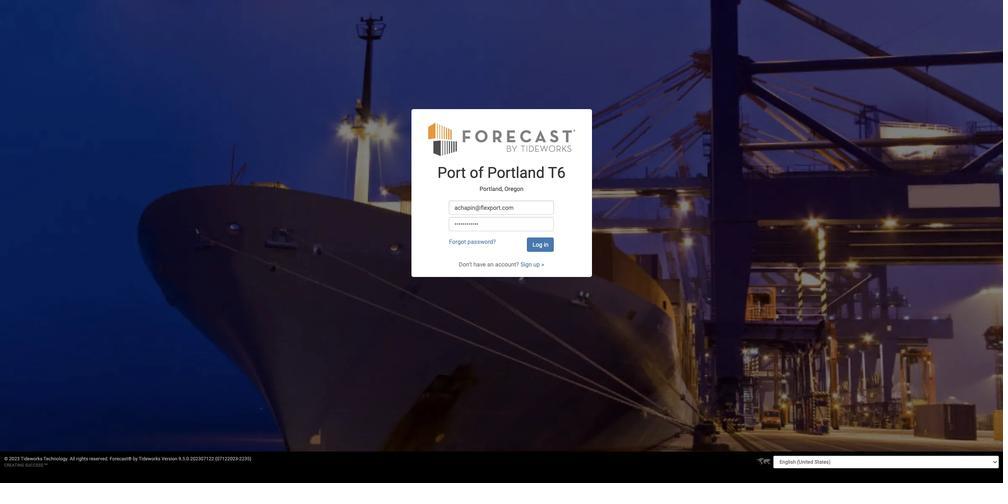 Task type: vqa. For each thing, say whether or not it's contained in the screenshot.
»
yes



Task type: describe. For each thing, give the bounding box(es) containing it.
© 2023 tideworks technology. all rights reserved. forecast® by tideworks version 9.5.0.202307122 (07122023-2235) creating success ℠
[[4, 457, 251, 468]]

creating
[[4, 463, 24, 468]]

version
[[162, 457, 178, 462]]

don't
[[459, 261, 472, 268]]

don't have an account? sign up »
[[459, 261, 544, 268]]

forgot password? log in
[[449, 239, 549, 248]]

reserved.
[[89, 457, 109, 462]]

2023
[[9, 457, 20, 462]]

port
[[438, 164, 466, 182]]

log
[[533, 242, 543, 248]]

oregon
[[505, 186, 524, 192]]

Password password field
[[449, 217, 554, 232]]

in
[[544, 242, 549, 248]]

portland,
[[480, 186, 503, 192]]

rights
[[76, 457, 88, 462]]

℠
[[44, 463, 48, 468]]

success
[[25, 463, 43, 468]]

portland
[[488, 164, 545, 182]]

forgot
[[449, 239, 466, 245]]

Email or username text field
[[449, 201, 554, 215]]

(07122023-
[[215, 457, 239, 462]]



Task type: locate. For each thing, give the bounding box(es) containing it.
tideworks up success
[[21, 457, 42, 462]]

9.5.0.202307122
[[179, 457, 214, 462]]

1 tideworks from the left
[[21, 457, 42, 462]]

of
[[470, 164, 484, 182]]

an
[[487, 261, 494, 268]]

tideworks right by
[[139, 457, 161, 462]]

sign up » link
[[521, 261, 544, 268]]

tideworks
[[21, 457, 42, 462], [139, 457, 161, 462]]

sign
[[521, 261, 532, 268]]

0 horizontal spatial tideworks
[[21, 457, 42, 462]]

»
[[542, 261, 544, 268]]

log in button
[[527, 238, 554, 252]]

have
[[474, 261, 486, 268]]

2235)
[[239, 457, 251, 462]]

port of portland t6 portland, oregon
[[438, 164, 566, 192]]

2 tideworks from the left
[[139, 457, 161, 462]]

t6
[[548, 164, 566, 182]]

forecast®
[[110, 457, 132, 462]]

by
[[133, 457, 138, 462]]

password?
[[468, 239, 496, 245]]

©
[[4, 457, 8, 462]]

forecast® by tideworks image
[[428, 122, 575, 157]]

forgot password? link
[[449, 239, 496, 245]]

all
[[70, 457, 75, 462]]

technology.
[[43, 457, 69, 462]]

up
[[534, 261, 540, 268]]

1 horizontal spatial tideworks
[[139, 457, 161, 462]]

account?
[[495, 261, 519, 268]]



